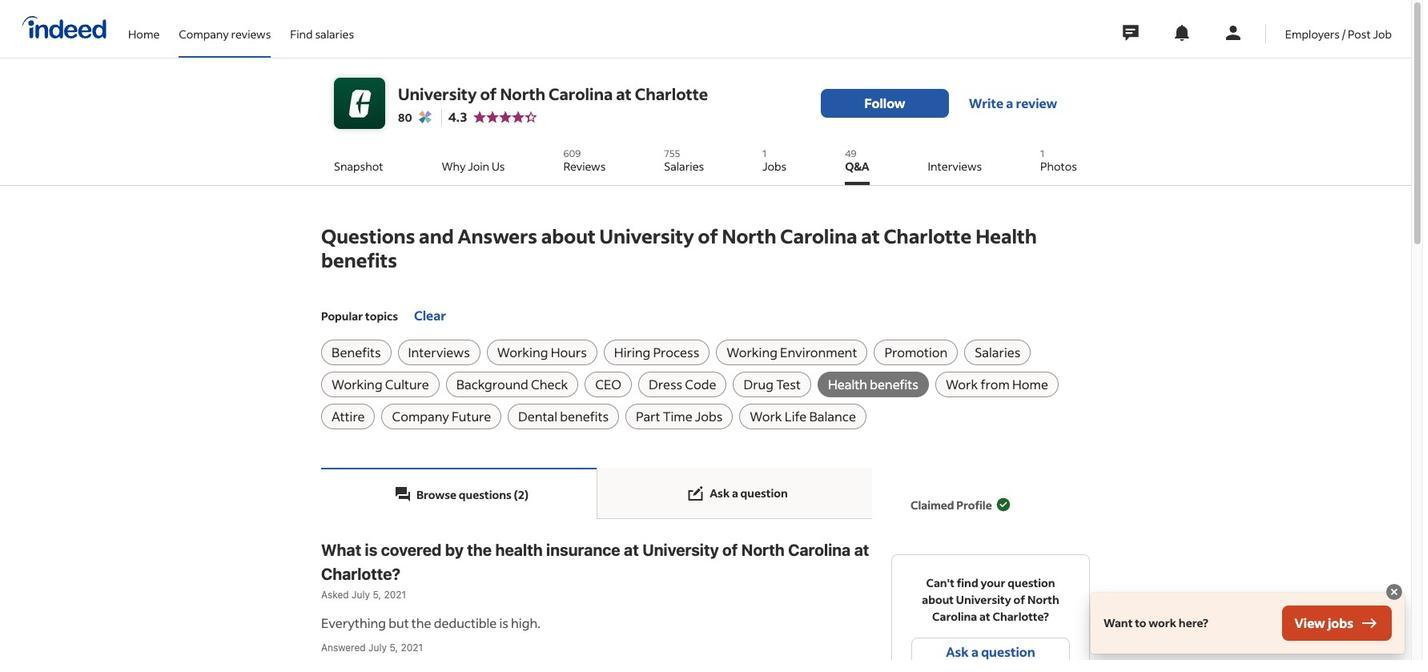 Task type: describe. For each thing, give the bounding box(es) containing it.
close image
[[1385, 582, 1405, 602]]

north inside "can't find your question about university of north carolina at charlotte?"
[[1028, 592, 1060, 607]]

account image
[[1224, 23, 1243, 42]]

but
[[389, 614, 409, 631]]

why join us
[[442, 159, 505, 174]]

clear
[[414, 307, 446, 324]]

time
[[663, 408, 693, 425]]

drug test link
[[733, 372, 812, 397]]

balance
[[810, 408, 856, 425]]

2021 inside what is covered by the health insurance at university of north carolina at charlotte? asked july 5, 2021
[[384, 589, 406, 601]]

a for write
[[1007, 95, 1014, 111]]

north inside what is covered by the health insurance at university of north carolina at charlotte? asked july 5, 2021
[[742, 541, 785, 559]]

us
[[492, 159, 505, 174]]

health benefits
[[828, 376, 919, 393]]

at inside questions and answers about university of north carolina at charlotte health benefits
[[862, 224, 880, 248]]

reviews
[[564, 159, 606, 174]]

company reviews link
[[179, 0, 271, 54]]

messages unread count 0 image
[[1121, 17, 1142, 49]]

browse
[[417, 487, 457, 502]]

benefits for dental benefits
[[560, 408, 609, 425]]

question inside page sections tab list
[[741, 486, 788, 501]]

salaries
[[315, 26, 354, 41]]

80
[[398, 109, 412, 125]]

high.
[[511, 614, 541, 631]]

check
[[531, 376, 568, 393]]

your
[[981, 575, 1006, 590]]

1 horizontal spatial 5,
[[390, 642, 398, 654]]

benefits
[[332, 344, 381, 361]]

part time jobs
[[636, 408, 723, 425]]

work for work life balance
[[750, 408, 782, 425]]

interviews for the top interviews link
[[928, 159, 982, 174]]

why
[[442, 159, 466, 174]]

attire
[[332, 408, 365, 425]]

and
[[419, 224, 454, 248]]

1 vertical spatial interviews link
[[398, 340, 481, 365]]

jobs inside 'part time jobs' 'link'
[[695, 408, 723, 425]]

find
[[957, 575, 979, 590]]

work from home link
[[936, 372, 1059, 397]]

health inside questions and answers about university of north carolina at charlotte health benefits
[[976, 224, 1037, 248]]

working culture link
[[321, 372, 440, 397]]

1 photos
[[1041, 147, 1078, 174]]

work for work from home
[[946, 376, 978, 393]]

covered
[[381, 541, 442, 559]]

0 vertical spatial home
[[128, 26, 160, 41]]

job
[[1374, 26, 1393, 41]]

salaries link
[[965, 340, 1031, 365]]

can't
[[927, 575, 955, 590]]

dental benefits link
[[508, 404, 619, 429]]

employers
[[1286, 26, 1340, 41]]

what is covered by the health insurance at university of north carolina at charlotte? link
[[321, 538, 873, 586]]

drug
[[744, 376, 774, 393]]

answers
[[458, 224, 538, 248]]

ceo link
[[585, 372, 632, 397]]

working hours link
[[487, 340, 598, 365]]

join
[[468, 159, 490, 174]]

health
[[496, 541, 543, 559]]

view jobs
[[1295, 615, 1354, 631]]

hiring process
[[614, 344, 700, 361]]

4.3
[[448, 108, 467, 125]]

charlotte? inside "can't find your question about university of north carolina at charlotte?"
[[993, 609, 1049, 624]]

about inside "can't find your question about university of north carolina at charlotte?"
[[922, 592, 954, 607]]

5, inside what is covered by the health insurance at university of north carolina at charlotte? asked july 5, 2021
[[373, 589, 381, 601]]

notifications unread count 0 image
[[1173, 23, 1192, 42]]

0 horizontal spatial health
[[828, 376, 868, 393]]

write a review
[[969, 95, 1058, 111]]

want
[[1104, 615, 1133, 631]]

snapshot
[[334, 159, 383, 174]]

background check
[[456, 376, 568, 393]]

work
[[1149, 615, 1177, 631]]

work life balance
[[750, 408, 856, 425]]

north inside questions and answers about university of north carolina at charlotte health benefits
[[722, 224, 777, 248]]

work wellbeing logo image
[[419, 111, 432, 123]]

everything
[[321, 614, 386, 631]]

0 horizontal spatial salaries
[[664, 159, 704, 174]]

dental benefits
[[518, 408, 609, 425]]

1 for jobs
[[763, 147, 767, 159]]

what
[[321, 541, 361, 559]]

ceo
[[596, 376, 622, 393]]

from
[[981, 376, 1010, 393]]

promotion link
[[874, 340, 959, 365]]

part time jobs link
[[626, 404, 733, 429]]

popular
[[321, 308, 363, 324]]

is inside what is covered by the health insurance at university of north carolina at charlotte? asked july 5, 2021
[[365, 541, 378, 559]]

questions
[[321, 224, 415, 248]]

1 vertical spatial july
[[369, 642, 387, 654]]

home link
[[128, 0, 160, 54]]

review
[[1016, 95, 1058, 111]]

code
[[685, 376, 717, 393]]

of inside what is covered by the health insurance at university of north carolina at charlotte? asked july 5, 2021
[[723, 541, 738, 559]]

1 vertical spatial 2021
[[401, 642, 423, 654]]

profile
[[957, 497, 992, 512]]

ask a question link
[[597, 468, 873, 519]]

0 horizontal spatial the
[[412, 614, 432, 631]]

q&a
[[845, 159, 870, 174]]

at inside "can't find your question about university of north carolina at charlotte?"
[[980, 609, 991, 624]]

company for company future
[[392, 408, 449, 425]]

culture
[[385, 376, 429, 393]]

background check link
[[446, 372, 579, 397]]

find salaries link
[[290, 0, 354, 54]]

working hours
[[497, 344, 587, 361]]

609
[[564, 147, 581, 159]]

1 horizontal spatial home
[[1013, 376, 1049, 393]]

0 vertical spatial interviews link
[[928, 142, 982, 185]]

university inside questions and answers about university of north carolina at charlotte health benefits
[[600, 224, 694, 248]]

company future
[[392, 408, 491, 425]]

life
[[785, 408, 807, 425]]

working for working environment
[[727, 344, 778, 361]]

employers / post job link
[[1286, 0, 1393, 54]]



Task type: vqa. For each thing, say whether or not it's contained in the screenshot.
5,
yes



Task type: locate. For each thing, give the bounding box(es) containing it.
0 horizontal spatial charlotte
[[635, 83, 709, 104]]

1 horizontal spatial question
[[1008, 575, 1056, 590]]

2021 down but
[[401, 642, 423, 654]]

work left 'life'
[[750, 408, 782, 425]]

1 1 from the left
[[763, 147, 767, 159]]

working environment
[[727, 344, 858, 361]]

benefits for health benefits
[[870, 376, 919, 393]]

dress
[[649, 376, 683, 393]]

1 inside the 1 photos
[[1041, 147, 1045, 159]]

attire link
[[321, 404, 375, 429]]

work inside work life balance link
[[750, 408, 782, 425]]

0 horizontal spatial question
[[741, 486, 788, 501]]

home
[[128, 26, 160, 41], [1013, 376, 1049, 393]]

0 vertical spatial 2021
[[384, 589, 406, 601]]

promotion
[[885, 344, 948, 361]]

1 horizontal spatial 1
[[1041, 147, 1045, 159]]

2 vertical spatial benefits
[[560, 408, 609, 425]]

1 horizontal spatial health
[[976, 224, 1037, 248]]

benefits down promotion link
[[870, 376, 919, 393]]

1 horizontal spatial charlotte?
[[993, 609, 1049, 624]]

0 vertical spatial company
[[179, 26, 229, 41]]

charlotte? down your
[[993, 609, 1049, 624]]

0 horizontal spatial charlotte?
[[321, 565, 401, 583]]

jobs
[[1328, 615, 1354, 631]]

1 vertical spatial charlotte?
[[993, 609, 1049, 624]]

1 horizontal spatial the
[[467, 541, 492, 559]]

working up drug
[[727, 344, 778, 361]]

0 horizontal spatial about
[[541, 224, 596, 248]]

answered july 5, 2021
[[321, 642, 423, 654]]

interviews link down clear link
[[398, 340, 481, 365]]

claimed profile button
[[911, 487, 1012, 522]]

university inside what is covered by the health insurance at university of north carolina at charlotte? asked july 5, 2021
[[643, 541, 719, 559]]

2021 up but
[[384, 589, 406, 601]]

clear link
[[414, 298, 446, 333]]

interviews for the bottommost interviews link
[[408, 344, 470, 361]]

benefits inside questions and answers about university of north carolina at charlotte health benefits
[[321, 248, 397, 272]]

asked
[[321, 589, 349, 601]]

0 horizontal spatial jobs
[[695, 408, 723, 425]]

609 reviews
[[564, 147, 606, 174]]

1 horizontal spatial is
[[500, 614, 509, 631]]

1 horizontal spatial salaries
[[975, 344, 1021, 361]]

charlotte? down what
[[321, 565, 401, 583]]

here?
[[1179, 615, 1209, 631]]

1 vertical spatial salaries
[[975, 344, 1021, 361]]

questions
[[459, 487, 512, 502]]

/
[[1343, 26, 1346, 41]]

1 horizontal spatial charlotte
[[884, 224, 972, 248]]

dress code
[[649, 376, 717, 393]]

of inside "can't find your question about university of north carolina at charlotte?"
[[1014, 592, 1026, 607]]

1 vertical spatial 5,
[[390, 642, 398, 654]]

part
[[636, 408, 661, 425]]

write
[[969, 95, 1004, 111]]

company left reviews
[[179, 26, 229, 41]]

jobs
[[763, 159, 787, 174], [695, 408, 723, 425]]

2 1 from the left
[[1041, 147, 1045, 159]]

1 horizontal spatial a
[[1007, 95, 1014, 111]]

interviews down clear link
[[408, 344, 470, 361]]

health
[[976, 224, 1037, 248], [828, 376, 868, 393]]

0 vertical spatial july
[[352, 589, 370, 601]]

a right write
[[1007, 95, 1014, 111]]

topics
[[365, 308, 398, 324]]

july right answered
[[369, 642, 387, 654]]

working down benefits 'link'
[[332, 376, 383, 393]]

1 vertical spatial the
[[412, 614, 432, 631]]

0 vertical spatial 5,
[[373, 589, 381, 601]]

claimed profile
[[911, 497, 992, 512]]

1 vertical spatial is
[[500, 614, 509, 631]]

1 vertical spatial benefits
[[870, 376, 919, 393]]

work left from
[[946, 376, 978, 393]]

benefits up popular topics
[[321, 248, 397, 272]]

working inside working culture "link"
[[332, 376, 383, 393]]

of inside questions and answers about university of north carolina at charlotte health benefits
[[698, 224, 718, 248]]

ask a question
[[710, 486, 788, 501]]

1 inside the 1 jobs
[[763, 147, 767, 159]]

0 vertical spatial jobs
[[763, 159, 787, 174]]

0 vertical spatial the
[[467, 541, 492, 559]]

the right by
[[467, 541, 492, 559]]

0 vertical spatial interviews
[[928, 159, 982, 174]]

interviews
[[928, 159, 982, 174], [408, 344, 470, 361]]

july inside what is covered by the health insurance at university of north carolina at charlotte? asked july 5, 2021
[[352, 589, 370, 601]]

0 vertical spatial is
[[365, 541, 378, 559]]

interviews down write
[[928, 159, 982, 174]]

question right your
[[1008, 575, 1056, 590]]

0 horizontal spatial work
[[750, 408, 782, 425]]

university inside "can't find your question about university of north carolina at charlotte?"
[[956, 592, 1012, 607]]

1 vertical spatial jobs
[[695, 408, 723, 425]]

5,
[[373, 589, 381, 601], [390, 642, 398, 654]]

benefits link
[[321, 340, 391, 365]]

0 vertical spatial a
[[1007, 95, 1014, 111]]

want to work here?
[[1104, 615, 1209, 631]]

future
[[452, 408, 491, 425]]

0 vertical spatial about
[[541, 224, 596, 248]]

0 horizontal spatial interviews link
[[398, 340, 481, 365]]

0 vertical spatial work
[[946, 376, 978, 393]]

1 vertical spatial question
[[1008, 575, 1056, 590]]

company reviews
[[179, 26, 271, 41]]

is left high.
[[500, 614, 509, 631]]

1 horizontal spatial working
[[497, 344, 548, 361]]

1 vertical spatial interviews
[[408, 344, 470, 361]]

salaries inside salaries link
[[975, 344, 1021, 361]]

1 jobs
[[763, 147, 787, 174]]

charlotte
[[635, 83, 709, 104], [884, 224, 972, 248]]

0 horizontal spatial benefits
[[321, 248, 397, 272]]

carolina
[[549, 83, 613, 104], [781, 224, 858, 248], [789, 541, 851, 559], [933, 609, 978, 624]]

1 horizontal spatial jobs
[[763, 159, 787, 174]]

the right but
[[412, 614, 432, 631]]

2 horizontal spatial benefits
[[870, 376, 919, 393]]

0 vertical spatial question
[[741, 486, 788, 501]]

working for working hours
[[497, 344, 548, 361]]

about inside questions and answers about university of north carolina at charlotte health benefits
[[541, 224, 596, 248]]

1 horizontal spatial work
[[946, 376, 978, 393]]

working up background check
[[497, 344, 548, 361]]

0 horizontal spatial home
[[128, 26, 160, 41]]

working environment link
[[717, 340, 868, 365]]

is
[[365, 541, 378, 559], [500, 614, 509, 631]]

questions and answers about university of north carolina at charlotte health benefits
[[321, 224, 1037, 272]]

employers / post job
[[1286, 26, 1393, 41]]

0 vertical spatial benefits
[[321, 248, 397, 272]]

hiring process link
[[604, 340, 710, 365]]

about down can't
[[922, 592, 954, 607]]

a for ask
[[732, 486, 739, 501]]

the inside what is covered by the health insurance at university of north carolina at charlotte? asked july 5, 2021
[[467, 541, 492, 559]]

1 vertical spatial home
[[1013, 376, 1049, 393]]

photos
[[1041, 159, 1078, 174]]

charlotte? inside what is covered by the health insurance at university of north carolina at charlotte? asked july 5, 2021
[[321, 565, 401, 583]]

question inside "can't find your question about university of north carolina at charlotte?"
[[1008, 575, 1056, 590]]

hiring
[[614, 344, 651, 361]]

0 horizontal spatial a
[[732, 486, 739, 501]]

a inside tab list
[[732, 486, 739, 501]]

0 vertical spatial charlotte
[[635, 83, 709, 104]]

a inside "link"
[[1007, 95, 1014, 111]]

jobs right time
[[695, 408, 723, 425]]

1 horizontal spatial interviews
[[928, 159, 982, 174]]

(2)
[[514, 487, 529, 502]]

university
[[398, 83, 477, 104], [600, 224, 694, 248], [643, 541, 719, 559], [956, 592, 1012, 607]]

1 horizontal spatial interviews link
[[928, 142, 982, 185]]

july right asked
[[352, 589, 370, 601]]

north
[[500, 83, 546, 104], [722, 224, 777, 248], [742, 541, 785, 559], [1028, 592, 1060, 607]]

0 horizontal spatial company
[[179, 26, 229, 41]]

popular topics
[[321, 308, 398, 324]]

1 horizontal spatial benefits
[[560, 408, 609, 425]]

to
[[1135, 615, 1147, 631]]

1 vertical spatial company
[[392, 408, 449, 425]]

company for company reviews
[[179, 26, 229, 41]]

1 horizontal spatial about
[[922, 592, 954, 607]]

1 vertical spatial work
[[750, 408, 782, 425]]

company
[[179, 26, 229, 41], [392, 408, 449, 425]]

work inside work from home link
[[946, 376, 978, 393]]

find salaries
[[290, 26, 354, 41]]

answered
[[321, 642, 366, 654]]

dress code link
[[639, 372, 727, 397]]

0 vertical spatial charlotte?
[[321, 565, 401, 583]]

0 horizontal spatial interviews
[[408, 344, 470, 361]]

can't find your question about university of north carolina at charlotte?
[[922, 575, 1060, 624]]

process
[[653, 344, 700, 361]]

1 vertical spatial health
[[828, 376, 868, 393]]

0 horizontal spatial is
[[365, 541, 378, 559]]

why join us link
[[442, 142, 505, 185]]

5, down but
[[390, 642, 398, 654]]

1 horizontal spatial company
[[392, 408, 449, 425]]

carolina inside what is covered by the health insurance at university of north carolina at charlotte? asked july 5, 2021
[[789, 541, 851, 559]]

working for working culture
[[332, 376, 383, 393]]

1 vertical spatial charlotte
[[884, 224, 972, 248]]

company down culture
[[392, 408, 449, 425]]

0 horizontal spatial 1
[[763, 147, 767, 159]]

by
[[445, 541, 464, 559]]

1 for photos
[[1041, 147, 1045, 159]]

0 vertical spatial salaries
[[664, 159, 704, 174]]

49 q&a
[[845, 147, 870, 174]]

carolina inside "can't find your question about university of north carolina at charlotte?"
[[933, 609, 978, 624]]

1 vertical spatial about
[[922, 592, 954, 607]]

university of north carolina at charlotte
[[398, 83, 709, 104]]

0 vertical spatial health
[[976, 224, 1037, 248]]

0 horizontal spatial working
[[332, 376, 383, 393]]

page sections tab list
[[321, 468, 873, 519]]

755 salaries
[[664, 147, 704, 174]]

hours
[[551, 344, 587, 361]]

5, up everything
[[373, 589, 381, 601]]

environment
[[780, 344, 858, 361]]

claimed
[[911, 497, 955, 512]]

1 vertical spatial a
[[732, 486, 739, 501]]

is right what
[[365, 541, 378, 559]]

interviews link down write
[[928, 142, 982, 185]]

benefits down ceo link
[[560, 408, 609, 425]]

49
[[845, 147, 857, 159]]

snapshot link
[[334, 142, 383, 185]]

1
[[763, 147, 767, 159], [1041, 147, 1045, 159]]

browse questions (2)
[[417, 487, 529, 502]]

question right ask
[[741, 486, 788, 501]]

about right answers
[[541, 224, 596, 248]]

0 horizontal spatial 5,
[[373, 589, 381, 601]]

browse questions (2) link
[[321, 468, 597, 519]]

of
[[480, 83, 497, 104], [698, 224, 718, 248], [723, 541, 738, 559], [1014, 592, 1026, 607]]

2 horizontal spatial working
[[727, 344, 778, 361]]

dental
[[518, 408, 558, 425]]

charlotte inside questions and answers about university of north carolina at charlotte health benefits
[[884, 224, 972, 248]]

what is covered by the health insurance at university of north carolina at charlotte? asked july 5, 2021
[[321, 541, 870, 601]]

view jobs link
[[1282, 606, 1393, 641]]

insurance
[[546, 541, 621, 559]]

about
[[541, 224, 596, 248], [922, 592, 954, 607]]

jobs left 49 in the top right of the page
[[763, 159, 787, 174]]

deductible
[[434, 614, 497, 631]]

carolina inside questions and answers about university of north carolina at charlotte health benefits
[[781, 224, 858, 248]]

a right ask
[[732, 486, 739, 501]]

follow button
[[821, 89, 949, 118]]



